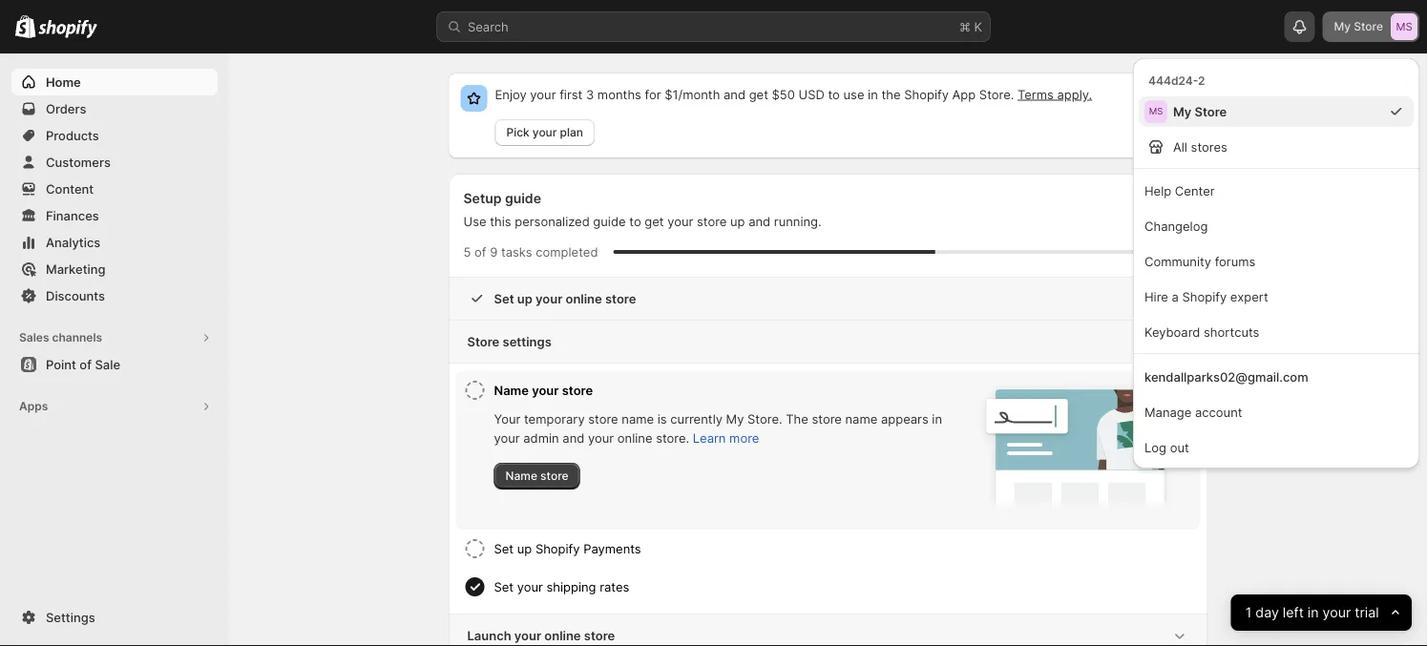 Task type: locate. For each thing, give the bounding box(es) containing it.
2 horizontal spatial in
[[1309, 605, 1320, 621]]

0 horizontal spatial shopify
[[536, 542, 580, 556]]

sales
[[19, 331, 49, 345]]

1 vertical spatial my store
[[1174, 104, 1228, 119]]

1 vertical spatial of
[[80, 357, 92, 372]]

0 horizontal spatial store.
[[748, 412, 783, 426]]

pick
[[507, 126, 530, 139]]

2 vertical spatial my
[[726, 412, 744, 426]]

settings link
[[11, 605, 218, 631]]

up right mark set up shopify payments as done image
[[517, 542, 532, 556]]

name inside name store link
[[506, 469, 538, 483]]

2 vertical spatial online
[[545, 628, 581, 643]]

0 horizontal spatial name
[[622, 412, 654, 426]]

0 vertical spatial shopify
[[905, 87, 949, 102]]

store. up more
[[748, 412, 783, 426]]

is
[[658, 412, 667, 426]]

of right 5
[[475, 245, 487, 259]]

set up launch
[[494, 580, 514, 595]]

2 vertical spatial and
[[563, 431, 585, 446]]

1 horizontal spatial my
[[1174, 104, 1192, 119]]

1 horizontal spatial to
[[829, 87, 840, 102]]

2 horizontal spatial my
[[1335, 20, 1352, 33]]

2 horizontal spatial store
[[1355, 20, 1384, 33]]

0 horizontal spatial my store
[[1174, 104, 1228, 119]]

2 vertical spatial shopify
[[536, 542, 580, 556]]

2 horizontal spatial and
[[749, 214, 771, 229]]

2 vertical spatial store
[[468, 334, 500, 349]]

store down use this personalized guide to get your store up and running.
[[606, 291, 637, 306]]

store settings
[[468, 334, 552, 349]]

changelog link
[[1139, 210, 1415, 242]]

2 vertical spatial up
[[517, 542, 532, 556]]

1 vertical spatial in
[[933, 412, 943, 426]]

1 horizontal spatial in
[[933, 412, 943, 426]]

of
[[475, 245, 487, 259], [80, 357, 92, 372]]

your inside set up your online store dropdown button
[[536, 291, 563, 306]]

0 horizontal spatial and
[[563, 431, 585, 446]]

0 vertical spatial my store
[[1335, 20, 1384, 33]]

setup
[[464, 191, 502, 207]]

my store down 2
[[1174, 104, 1228, 119]]

name store link
[[494, 463, 580, 490]]

all stores
[[1174, 139, 1228, 154]]

1 vertical spatial name
[[506, 469, 538, 483]]

launch
[[468, 628, 512, 643]]

shopify right a
[[1183, 289, 1228, 304]]

terms apply. link
[[1018, 87, 1093, 102]]

store inside store settings dropdown button
[[468, 334, 500, 349]]

up left 'running.'
[[731, 214, 745, 229]]

0 horizontal spatial to
[[630, 214, 642, 229]]

1 vertical spatial up
[[517, 291, 533, 306]]

0 horizontal spatial of
[[80, 357, 92, 372]]

finances link
[[11, 202, 218, 229]]

in right appears
[[933, 412, 943, 426]]

store inside dropdown button
[[606, 291, 637, 306]]

set up store settings
[[494, 291, 514, 306]]

all
[[1174, 139, 1188, 154]]

0 vertical spatial in
[[868, 87, 879, 102]]

payments
[[584, 542, 642, 556]]

0 vertical spatial name
[[494, 383, 529, 398]]

a
[[1172, 289, 1179, 304]]

1 horizontal spatial get
[[749, 87, 769, 102]]

this
[[490, 214, 512, 229]]

3 set from the top
[[494, 580, 514, 595]]

1 vertical spatial shopify
[[1183, 289, 1228, 304]]

store settings button
[[448, 321, 1209, 363]]

in inside "your temporary store name is currently my store. the store name appears in your admin and your online store."
[[933, 412, 943, 426]]

in
[[868, 87, 879, 102], [933, 412, 943, 426], [1309, 605, 1320, 621]]

up up settings
[[517, 291, 533, 306]]

2 vertical spatial set
[[494, 580, 514, 595]]

1 vertical spatial store.
[[748, 412, 783, 426]]

shopify inside dropdown button
[[536, 542, 580, 556]]

0 vertical spatial of
[[475, 245, 487, 259]]

home
[[46, 74, 81, 89]]

tasks
[[501, 245, 533, 259]]

name down the admin
[[506, 469, 538, 483]]

1 vertical spatial get
[[645, 214, 664, 229]]

help center link
[[1139, 175, 1415, 206]]

to left use
[[829, 87, 840, 102]]

0 vertical spatial up
[[731, 214, 745, 229]]

store. right app
[[980, 87, 1015, 102]]

my right my store image
[[1174, 104, 1192, 119]]

in left the
[[868, 87, 879, 102]]

your inside launch your online store "dropdown button"
[[515, 628, 542, 643]]

manage account link
[[1139, 396, 1415, 428]]

and down temporary on the bottom left
[[563, 431, 585, 446]]

personalized
[[515, 214, 590, 229]]

sales channels button
[[11, 325, 218, 351]]

shopify up the set your shipping rates
[[536, 542, 580, 556]]

name for name store
[[506, 469, 538, 483]]

my store inside menu
[[1174, 104, 1228, 119]]

store left my store icon
[[1355, 20, 1384, 33]]

app
[[953, 87, 976, 102]]

$50
[[772, 87, 796, 102]]

expert
[[1231, 289, 1269, 304]]

name your store
[[494, 383, 593, 398]]

to right personalized
[[630, 214, 642, 229]]

completed
[[536, 245, 598, 259]]

first
[[560, 87, 583, 102]]

store left 'running.'
[[697, 214, 727, 229]]

name left is
[[622, 412, 654, 426]]

store inside "dropdown button"
[[584, 628, 615, 643]]

guide up completed
[[593, 214, 626, 229]]

name up the your
[[494, 383, 529, 398]]

444d24-2
[[1149, 74, 1206, 88]]

0 vertical spatial and
[[724, 87, 746, 102]]

marketing link
[[11, 256, 218, 283]]

shortcuts
[[1204, 325, 1260, 340]]

menu containing my store
[[1134, 58, 1420, 469]]

of for sale
[[80, 357, 92, 372]]

1 vertical spatial online
[[618, 431, 653, 446]]

set right mark set up shopify payments as done image
[[494, 542, 514, 556]]

my store image
[[1392, 13, 1418, 40]]

shopify image
[[15, 15, 36, 38]]

use
[[464, 214, 487, 229]]

1 horizontal spatial store.
[[980, 87, 1015, 102]]

kendallparks02@gmail.com
[[1145, 370, 1309, 384]]

point of sale button
[[0, 351, 229, 378]]

1 vertical spatial my
[[1174, 104, 1192, 119]]

keyboard shortcuts
[[1145, 325, 1260, 340]]

store down 2
[[1195, 104, 1228, 119]]

online left store.
[[618, 431, 653, 446]]

of left sale
[[80, 357, 92, 372]]

1
[[1246, 605, 1253, 621]]

0 horizontal spatial store
[[468, 334, 500, 349]]

manage account
[[1145, 405, 1243, 420]]

0 vertical spatial get
[[749, 87, 769, 102]]

apps
[[19, 400, 48, 414]]

$1/month
[[665, 87, 721, 102]]

log
[[1145, 440, 1167, 455]]

currently
[[671, 412, 723, 426]]

enjoy your first 3 months for $1/month and get $50 usd to use in the shopify app store. terms apply.
[[495, 87, 1093, 102]]

online down completed
[[566, 291, 602, 306]]

to
[[829, 87, 840, 102], [630, 214, 642, 229]]

1 horizontal spatial shopify
[[905, 87, 949, 102]]

2 horizontal spatial shopify
[[1183, 289, 1228, 304]]

in right "left"
[[1309, 605, 1320, 621]]

manage
[[1145, 405, 1192, 420]]

1 vertical spatial store
[[1195, 104, 1228, 119]]

1 vertical spatial to
[[630, 214, 642, 229]]

of inside button
[[80, 357, 92, 372]]

set up your online store button
[[448, 278, 1209, 320]]

online down the set your shipping rates
[[545, 628, 581, 643]]

your inside 'name your store' dropdown button
[[532, 383, 559, 398]]

store down 'rates'
[[584, 628, 615, 643]]

set for set up shopify payments
[[494, 542, 514, 556]]

and left 'running.'
[[749, 214, 771, 229]]

1 horizontal spatial store
[[1195, 104, 1228, 119]]

0 vertical spatial online
[[566, 291, 602, 306]]

get
[[749, 87, 769, 102], [645, 214, 664, 229]]

my inside "your temporary store name is currently my store. the store name appears in your admin and your online store."
[[726, 412, 744, 426]]

name inside 'name your store' dropdown button
[[494, 383, 529, 398]]

0 horizontal spatial in
[[868, 87, 879, 102]]

keyboard
[[1145, 325, 1201, 340]]

0 horizontal spatial guide
[[505, 191, 542, 207]]

store left settings
[[468, 334, 500, 349]]

1 vertical spatial set
[[494, 542, 514, 556]]

and right $1/month
[[724, 87, 746, 102]]

my up the learn more link
[[726, 412, 744, 426]]

1 horizontal spatial my store
[[1335, 20, 1384, 33]]

content
[[46, 181, 94, 196]]

my inside menu
[[1174, 104, 1192, 119]]

2 set from the top
[[494, 542, 514, 556]]

name left appears
[[846, 412, 878, 426]]

set up your online store
[[494, 291, 637, 306]]

your inside set your shipping rates dropdown button
[[517, 580, 543, 595]]

my left my store icon
[[1335, 20, 1352, 33]]

more
[[730, 431, 760, 446]]

the
[[882, 87, 901, 102]]

0 vertical spatial set
[[494, 291, 514, 306]]

0 vertical spatial store
[[1355, 20, 1384, 33]]

name your store element
[[494, 410, 949, 490]]

menu
[[1134, 58, 1420, 469]]

store
[[697, 214, 727, 229], [606, 291, 637, 306], [562, 383, 593, 398], [589, 412, 619, 426], [812, 412, 842, 426], [541, 469, 569, 483], [584, 628, 615, 643]]

customers
[[46, 155, 111, 170]]

0 horizontal spatial my
[[726, 412, 744, 426]]

1 horizontal spatial guide
[[593, 214, 626, 229]]

0 vertical spatial my
[[1335, 20, 1352, 33]]

shopify right the
[[905, 87, 949, 102]]

out
[[1171, 440, 1190, 455]]

1 set from the top
[[494, 291, 514, 306]]

my store left my store icon
[[1335, 20, 1384, 33]]

1 horizontal spatial name
[[846, 412, 878, 426]]

community forums
[[1145, 254, 1256, 269]]

2 vertical spatial in
[[1309, 605, 1320, 621]]

1 horizontal spatial of
[[475, 245, 487, 259]]

name your store button
[[494, 372, 949, 410]]

your temporary store name is currently my store. the store name appears in your admin and your online store.
[[494, 412, 943, 446]]

guide up this
[[505, 191, 542, 207]]

store up temporary on the bottom left
[[562, 383, 593, 398]]

mark set up shopify payments as done image
[[464, 538, 487, 561]]

finances
[[46, 208, 99, 223]]

0 horizontal spatial get
[[645, 214, 664, 229]]

home link
[[11, 69, 218, 96]]



Task type: describe. For each thing, give the bounding box(es) containing it.
help center
[[1145, 183, 1215, 198]]

up for set up your online store
[[517, 291, 533, 306]]

shipping
[[547, 580, 597, 595]]

shopify image
[[38, 20, 98, 39]]

launch your online store
[[468, 628, 615, 643]]

help
[[1145, 183, 1172, 198]]

keyboard shortcuts button
[[1139, 316, 1415, 348]]

store right the
[[812, 412, 842, 426]]

0 vertical spatial store.
[[980, 87, 1015, 102]]

1 day left in your trial button
[[1232, 595, 1413, 631]]

day
[[1256, 605, 1280, 621]]

usd
[[799, 87, 825, 102]]

name for name your store
[[494, 383, 529, 398]]

name store
[[506, 469, 569, 483]]

point
[[46, 357, 76, 372]]

3
[[586, 87, 594, 102]]

shopify for hire a shopify expert
[[1183, 289, 1228, 304]]

products link
[[11, 122, 218, 149]]

1 day left in your trial
[[1246, 605, 1380, 621]]

apps button
[[11, 394, 218, 420]]

store inside menu
[[1195, 104, 1228, 119]]

rates
[[600, 580, 630, 595]]

shopify for set up shopify payments
[[536, 542, 580, 556]]

pick your plan
[[507, 126, 584, 139]]

marketing
[[46, 262, 106, 277]]

store.
[[656, 431, 690, 446]]

and inside "your temporary store name is currently my store. the store name appears in your admin and your online store."
[[563, 431, 585, 446]]

learn more
[[693, 431, 760, 446]]

all stores link
[[1139, 131, 1415, 162]]

1 horizontal spatial and
[[724, 87, 746, 102]]

set up shopify payments button
[[494, 530, 1193, 568]]

customers link
[[11, 149, 218, 176]]

store. inside "your temporary store name is currently my store. the store name appears in your admin and your online store."
[[748, 412, 783, 426]]

left
[[1284, 605, 1305, 621]]

products
[[46, 128, 99, 143]]

use this personalized guide to get your store up and running.
[[464, 214, 822, 229]]

channels
[[52, 331, 102, 345]]

your
[[494, 412, 521, 426]]

store right temporary on the bottom left
[[589, 412, 619, 426]]

account
[[1196, 405, 1243, 420]]

setup guide
[[464, 191, 542, 207]]

discounts
[[46, 288, 105, 303]]

admin
[[524, 431, 559, 446]]

1 vertical spatial guide
[[593, 214, 626, 229]]

analytics link
[[11, 229, 218, 256]]

online inside "dropdown button"
[[545, 628, 581, 643]]

set for set up your online store
[[494, 291, 514, 306]]

up for set up shopify payments
[[517, 542, 532, 556]]

community forums link
[[1139, 245, 1415, 277]]

apply.
[[1058, 87, 1093, 102]]

k
[[975, 19, 983, 34]]

my store image
[[1145, 100, 1168, 123]]

store inside dropdown button
[[562, 383, 593, 398]]

online inside "your temporary store name is currently my store. the store name appears in your admin and your online store."
[[618, 431, 653, 446]]

temporary
[[524, 412, 585, 426]]

online inside dropdown button
[[566, 291, 602, 306]]

stores
[[1192, 139, 1228, 154]]

pick your plan link
[[495, 119, 595, 146]]

enjoy
[[495, 87, 527, 102]]

settings
[[503, 334, 552, 349]]

1 name from the left
[[622, 412, 654, 426]]

2
[[1199, 74, 1206, 88]]

discounts link
[[11, 283, 218, 309]]

hire
[[1145, 289, 1169, 304]]

the
[[786, 412, 809, 426]]

forums
[[1216, 254, 1256, 269]]

store down the admin
[[541, 469, 569, 483]]

444d24-
[[1149, 74, 1199, 88]]

2 name from the left
[[846, 412, 878, 426]]

months
[[598, 87, 642, 102]]

your inside 1 day left in your trial dropdown button
[[1324, 605, 1352, 621]]

content link
[[11, 176, 218, 202]]

1 vertical spatial and
[[749, 214, 771, 229]]

mark name your store as done image
[[464, 379, 487, 402]]

community
[[1145, 254, 1212, 269]]

point of sale link
[[11, 351, 218, 378]]

running.
[[774, 214, 822, 229]]

set your shipping rates button
[[494, 568, 1193, 607]]

analytics
[[46, 235, 101, 250]]

point of sale
[[46, 357, 120, 372]]

set for set your shipping rates
[[494, 580, 514, 595]]

launch your online store button
[[448, 615, 1209, 647]]

search
[[468, 19, 509, 34]]

sale
[[95, 357, 120, 372]]

learn more link
[[693, 431, 760, 446]]

log out
[[1145, 440, 1190, 455]]

changelog
[[1145, 219, 1209, 234]]

in inside dropdown button
[[1309, 605, 1320, 621]]

orders
[[46, 101, 86, 116]]

log out button
[[1139, 432, 1415, 463]]

your inside pick your plan link
[[533, 126, 557, 139]]

use
[[844, 87, 865, 102]]

center
[[1176, 183, 1215, 198]]

⌘ k
[[960, 19, 983, 34]]

hire a shopify expert
[[1145, 289, 1269, 304]]

of for 9
[[475, 245, 487, 259]]

0 vertical spatial guide
[[505, 191, 542, 207]]

5
[[464, 245, 471, 259]]

trial
[[1356, 605, 1380, 621]]

set your shipping rates
[[494, 580, 630, 595]]

set up shopify payments
[[494, 542, 642, 556]]

0 vertical spatial to
[[829, 87, 840, 102]]



